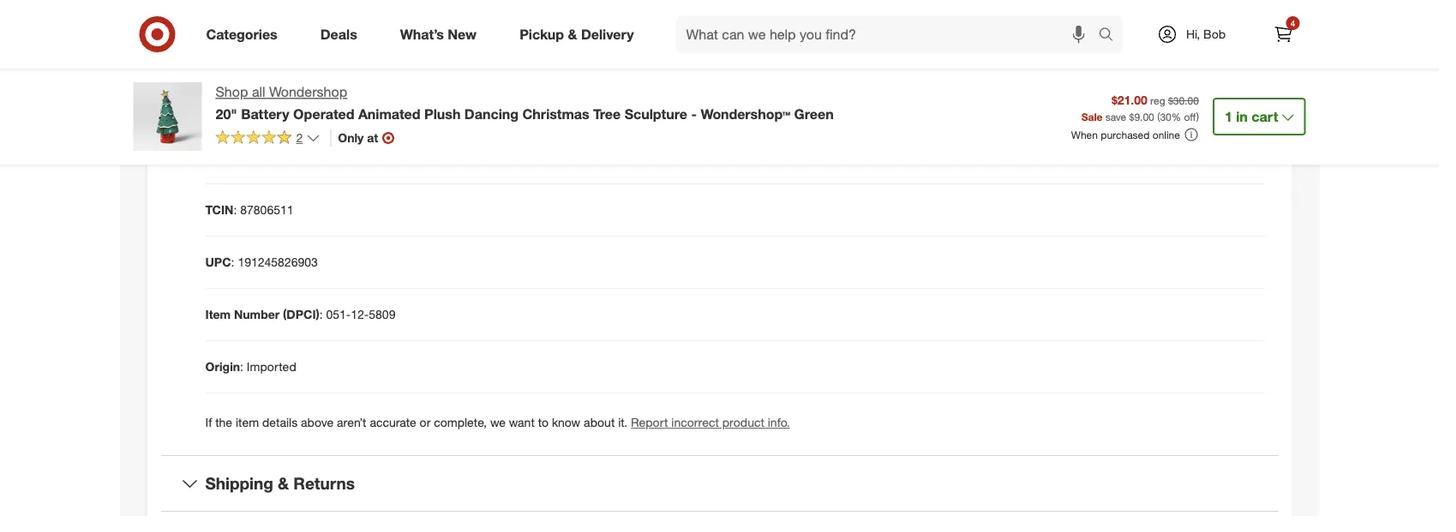 Task type: vqa. For each thing, say whether or not it's contained in the screenshot.
complete,
yes



Task type: describe. For each thing, give the bounding box(es) containing it.
if the item details above aren't accurate or complete, we want to know about it. report incorrect product info.
[[205, 415, 790, 430]]

image of 20" battery operated animated plush dancing christmas tree sculpture - wondershop™ green image
[[133, 82, 202, 151]]

pickup
[[520, 26, 564, 42]]

green
[[794, 105, 834, 122]]

20"
[[216, 105, 237, 122]]

: for 87806511
[[234, 202, 237, 217]]

want
[[509, 415, 535, 430]]

& for shipping
[[278, 473, 289, 493]]

reg
[[1150, 94, 1165, 107]]

%
[[1172, 110, 1181, 123]]

-
[[691, 105, 697, 122]]

191245826903
[[238, 255, 318, 270]]

$
[[1129, 110, 1134, 123]]

at
[[367, 130, 378, 145]]

$21.00 reg $30.00 sale save $ 9.00 ( 30 % off )
[[1081, 92, 1199, 123]]

2 link
[[216, 129, 320, 149]]

battery: 3 aa alkaline, required, included
[[205, 150, 432, 165]]

$21.00
[[1112, 92, 1148, 107]]

christmas
[[522, 105, 589, 122]]

tree
[[593, 105, 621, 122]]

off
[[1184, 110, 1196, 123]]

when purchased online
[[1071, 128, 1180, 141]]

051-
[[326, 307, 351, 322]]

all
[[252, 84, 265, 100]]

material:
[[205, 98, 255, 113]]

purchased
[[1101, 128, 1150, 141]]

4
[[1291, 18, 1295, 28]]

know
[[552, 415, 581, 430]]

alkaline,
[[283, 150, 327, 165]]

shipping & returns button
[[161, 456, 1278, 511]]

What can we help you find? suggestions appear below search field
[[676, 15, 1103, 53]]

(dpci)
[[283, 307, 319, 322]]

30
[[1160, 110, 1172, 123]]

report
[[631, 415, 668, 430]]

tcin : 87806511
[[205, 202, 294, 217]]

it.
[[618, 415, 628, 430]]

search
[[1091, 27, 1132, 44]]

deals link
[[306, 15, 379, 53]]

9.00
[[1134, 110, 1154, 123]]

bob
[[1204, 27, 1226, 42]]

what's new link
[[386, 15, 498, 53]]

aren't
[[337, 415, 366, 430]]

upc
[[205, 255, 231, 270]]

dancing
[[464, 105, 519, 122]]

info.
[[768, 415, 790, 430]]

product
[[722, 415, 764, 430]]

if
[[205, 415, 212, 430]]

plaster
[[259, 98, 296, 113]]

search button
[[1091, 15, 1132, 57]]

shop
[[216, 84, 248, 100]]

wondershop™
[[701, 105, 790, 122]]

shipping & returns
[[205, 473, 355, 493]]

save
[[1105, 110, 1126, 123]]

included
[[386, 150, 432, 165]]

battery:
[[205, 150, 251, 165]]

number
[[234, 307, 280, 322]]

online
[[1153, 128, 1180, 141]]

animated
[[358, 105, 421, 122]]

cart
[[1252, 108, 1278, 125]]

returns
[[293, 473, 355, 493]]

2
[[296, 130, 303, 145]]

sale
[[1081, 110, 1103, 123]]

delivery
[[581, 26, 634, 42]]



Task type: locate. For each thing, give the bounding box(es) containing it.
: left the 87806511
[[234, 202, 237, 217]]

when
[[1071, 128, 1098, 141]]

item
[[236, 415, 259, 430]]

)
[[1196, 110, 1199, 123]]

material: plaster
[[205, 98, 296, 113]]

: for 191245826903
[[231, 255, 234, 270]]

: for imported
[[240, 359, 243, 374]]

1 in cart
[[1225, 108, 1278, 125]]

:
[[234, 202, 237, 217], [231, 255, 234, 270], [319, 307, 323, 322], [240, 359, 243, 374]]

report incorrect product info. button
[[631, 414, 790, 431]]

hi, bob
[[1186, 27, 1226, 42]]

required,
[[331, 150, 382, 165]]

origin
[[205, 359, 240, 374]]

1
[[1225, 108, 1232, 125]]

1 horizontal spatial &
[[568, 26, 577, 42]]

12-
[[351, 307, 369, 322]]

aa
[[264, 150, 280, 165]]

pickup & delivery link
[[505, 15, 655, 53]]

: left 051-
[[319, 307, 323, 322]]

0 vertical spatial &
[[568, 26, 577, 42]]

$30.00
[[1168, 94, 1199, 107]]

origin : imported
[[205, 359, 296, 374]]

& right pickup
[[568, 26, 577, 42]]

imported
[[247, 359, 296, 374]]

incorrect
[[671, 415, 719, 430]]

or
[[420, 415, 431, 430]]

battery
[[241, 105, 289, 122]]

87806511
[[240, 202, 294, 217]]

&
[[568, 26, 577, 42], [278, 473, 289, 493]]

shipping
[[205, 473, 273, 493]]

& inside dropdown button
[[278, 473, 289, 493]]

categories link
[[192, 15, 299, 53]]

in
[[1236, 108, 1248, 125]]

sculpture
[[625, 105, 687, 122]]

pickup & delivery
[[520, 26, 634, 42]]

item
[[205, 307, 231, 322]]

only at
[[338, 130, 378, 145]]

: left 191245826903
[[231, 255, 234, 270]]

only
[[338, 130, 364, 145]]

operated
[[293, 105, 354, 122]]

plush
[[424, 105, 461, 122]]

5809
[[369, 307, 396, 322]]

the
[[215, 415, 232, 430]]

categories
[[206, 26, 277, 42]]

hi,
[[1186, 27, 1200, 42]]

1 in cart for 20" battery operated animated plush dancing christmas tree sculpture - wondershop™ green element
[[1225, 108, 1278, 125]]

above
[[301, 415, 334, 430]]

& left 'returns'
[[278, 473, 289, 493]]

what's
[[400, 26, 444, 42]]

& for pickup
[[568, 26, 577, 42]]

upc : 191245826903
[[205, 255, 318, 270]]

details
[[262, 415, 298, 430]]

wondershop
[[269, 84, 347, 100]]

we
[[490, 415, 506, 430]]

item number (dpci) : 051-12-5809
[[205, 307, 396, 322]]

(
[[1157, 110, 1160, 123]]

3
[[254, 150, 261, 165]]

deals
[[320, 26, 357, 42]]

what's new
[[400, 26, 477, 42]]

0 horizontal spatial &
[[278, 473, 289, 493]]

4 link
[[1265, 15, 1302, 53]]

complete,
[[434, 415, 487, 430]]

1 vertical spatial &
[[278, 473, 289, 493]]

accurate
[[370, 415, 416, 430]]

about
[[584, 415, 615, 430]]

shop all wondershop 20" battery operated animated plush dancing christmas tree sculpture - wondershop™ green
[[216, 84, 834, 122]]

new
[[448, 26, 477, 42]]

: left imported
[[240, 359, 243, 374]]



